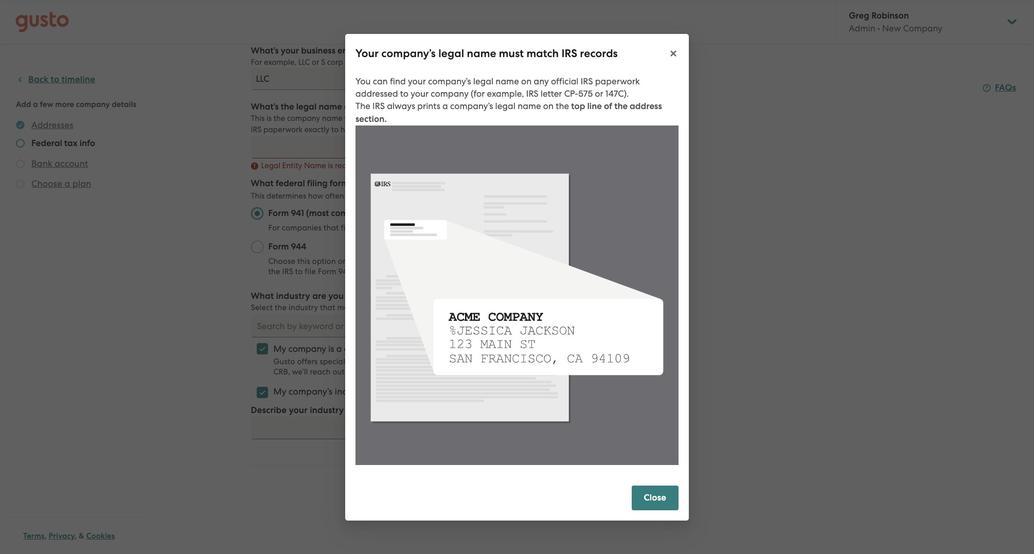 Task type: vqa. For each thing, say whether or not it's contained in the screenshot.
second What from the bottom of the page
yes



Task type: describe. For each thing, give the bounding box(es) containing it.
irs inside what federal filing form did the irs assign to your company? this determines how often your company files federal taxes. see an example.
[[382, 178, 394, 189]]

address
[[630, 101, 662, 111]]

941
[[291, 208, 304, 219]]

closely
[[357, 303, 382, 312]]

your down did
[[346, 191, 362, 201]]

taxes inside 'form 944 choose this option only if you see "form 944" on your irs paperwork or you were notified by the irs to file form 944 this year—this is for companies that file federal taxes once a year.'
[[526, 267, 546, 276]]

find
[[390, 76, 406, 86]]

primary
[[475, 303, 504, 312]]

privacy link
[[49, 532, 75, 541]]

name up sure
[[518, 101, 541, 111]]

you up help
[[344, 114, 357, 123]]

reach
[[310, 367, 331, 377]]

words.
[[397, 405, 424, 416]]

matches inside this is the company name you used when you registered with the irs—make sure this matches your irs paperwork exactly to help prevent tax notices.
[[553, 114, 583, 123]]

this is the company name you used when you registered with the irs—make sure this matches your irs paperwork exactly to help prevent tax notices.
[[251, 114, 600, 134]]

see an example. button for what federal filing form did the irs assign to your company?
[[465, 190, 525, 202]]

your company's legal name must match irs records
[[356, 47, 618, 60]]

(for
[[471, 88, 485, 99]]

to inside 'form 944 choose this option only if you see "form 944" on your irs paperwork or you were notified by the irs to file form 944 this year—this is for companies that file federal taxes once a year.'
[[295, 267, 303, 276]]

select
[[251, 303, 273, 312]]

0 horizontal spatial cannabis-
[[344, 344, 385, 354]]

steps.
[[382, 367, 403, 377]]

0 horizontal spatial example.
[[456, 125, 490, 134]]

year—this
[[369, 267, 405, 276]]

paperwork inside you can find your company's legal name on any official irs paperwork addressed to your company (for example, irs letter cp-575 or 147c).
[[595, 76, 640, 86]]

close
[[644, 492, 666, 503]]

when
[[378, 114, 398, 123]]

to inside what federal filing form did the irs assign to your company? this determines how often your company files federal taxes. see an example.
[[424, 178, 433, 189]]

irs—make
[[483, 114, 520, 123]]

notices.
[[400, 125, 427, 134]]

form 941 (most common) for companies that file federal taxes each quarter.
[[268, 208, 452, 233]]

filing
[[307, 178, 328, 189]]

for inside form 941 (most common) for companies that file federal taxes each quarter.
[[268, 223, 280, 233]]

faqs button
[[983, 82, 1016, 94]]

must
[[499, 47, 524, 60]]

describe
[[251, 405, 287, 416]]

listed
[[389, 387, 411, 397]]

see an example. button for what's the legal name of your company?
[[429, 124, 490, 136]]

0 vertical spatial related
[[385, 344, 414, 354]]

any
[[534, 76, 549, 86]]

top line of the address section.
[[356, 101, 662, 124]]

irs right match
[[562, 47, 577, 60]]

sure
[[522, 114, 536, 123]]

irs up "575"
[[581, 76, 593, 86]]

paperwork inside this is the company name you used when you registered with the irs—make sure this matches your irs paperwork exactly to help prevent tax notices.
[[263, 125, 303, 134]]

you inside what industry are you in? select the industry that most closely matches your company's primary business activity.
[[329, 291, 344, 302]]

your up used
[[355, 101, 373, 112]]

gusto offers specialized services to cannabis-related businesses (crbs). if your company is a crb, we'll reach out with next steps.
[[274, 357, 608, 377]]

option
[[312, 257, 336, 266]]

out
[[333, 367, 345, 377]]

name inside you can find your company's legal name on any official irs paperwork addressed to your company (for example, irs letter cp-575 or 147c).
[[496, 76, 519, 86]]

that inside form 941 (most common) for companies that file federal taxes each quarter.
[[324, 223, 339, 233]]

(crbs).
[[508, 357, 532, 366]]

is inside gusto offers specialized services to cannabis-related businesses (crbs). if your company is a crb, we'll reach out with next steps.
[[595, 357, 601, 366]]

0 vertical spatial company?
[[375, 101, 418, 112]]

"form
[[392, 257, 413, 266]]

your
[[356, 47, 379, 60]]

legal inside you can find your company's legal name on any official irs paperwork addressed to your company (for example, irs letter cp-575 or 147c).
[[473, 76, 494, 86]]

form for form 944
[[268, 241, 289, 252]]

see inside what federal filing form did the irs assign to your company? this determines how often your company files federal taxes. see an example.
[[465, 191, 478, 201]]

most
[[337, 303, 355, 312]]

your inside what industry are you in? select the industry that most closely matches your company's primary business activity.
[[416, 303, 433, 312]]

federal right files
[[415, 191, 440, 201]]

terms link
[[23, 532, 45, 541]]

to inside this is the company name you used when you registered with the irs—make sure this matches your irs paperwork exactly to help prevent tax notices.
[[331, 125, 339, 134]]

on inside you can find your company's legal name on any official irs paperwork addressed to your company (for example, irs letter cp-575 or 147c).
[[521, 76, 532, 86]]

your company's legal name must match irs records dialog
[[345, 34, 689, 521]]

your inside what's your business entity type? for example, llc or s corp
[[281, 45, 299, 56]]

your inside this is the company name you used when you registered with the irs—make sure this matches your irs paperwork exactly to help prevent tax notices.
[[585, 114, 600, 123]]

registered
[[414, 114, 450, 123]]

irs down choose
[[282, 267, 293, 276]]

1 , from the left
[[45, 532, 47, 541]]

you down always
[[400, 114, 413, 123]]

name inside this is the company name you used when you registered with the irs—make sure this matches your irs paperwork exactly to help prevent tax notices.
[[322, 114, 343, 123]]

records
[[580, 47, 618, 60]]

addressed
[[356, 88, 398, 99]]

a inside "dialog"
[[443, 101, 448, 111]]

on inside 'form 944 choose this option only if you see "form 944" on your irs paperwork or you were notified by the irs to file form 944 this year—this is for companies that file federal taxes once a year.'
[[433, 257, 443, 266]]

notified
[[563, 257, 591, 266]]

business inside what's your business entity type? for example, llc or s corp
[[301, 45, 335, 56]]

type?
[[363, 45, 386, 56]]

with inside this is the company name you used when you registered with the irs—make sure this matches your irs paperwork exactly to help prevent tax notices.
[[452, 114, 467, 123]]

575
[[578, 88, 593, 99]]

files
[[399, 191, 413, 201]]

the inside 'top line of the address section.'
[[614, 101, 628, 111]]

required
[[335, 161, 365, 170]]

to inside gusto offers specialized services to cannabis-related businesses (crbs). if your company is a crb, we'll reach out with next steps.
[[393, 357, 400, 366]]

related inside gusto offers specialized services to cannabis-related businesses (crbs). if your company is a crb, we'll reach out with next steps.
[[439, 357, 465, 366]]

for
[[414, 267, 424, 276]]

only
[[338, 257, 353, 266]]

industry left in
[[310, 405, 344, 416]]

privacy
[[49, 532, 75, 541]]

(most
[[306, 208, 329, 219]]

industry up in
[[335, 387, 368, 397]]

company? inside what federal filing form did the irs assign to your company? this determines how often your company files federal taxes. see an example.
[[455, 178, 498, 189]]

common)
[[331, 208, 369, 219]]

activity.
[[538, 303, 567, 312]]

isn't
[[371, 387, 387, 397]]

offers
[[297, 357, 318, 366]]

can
[[373, 76, 388, 86]]

company's down reach
[[289, 387, 333, 397]]

industry left are
[[276, 291, 310, 302]]

quarter.
[[423, 223, 452, 233]]

services
[[362, 357, 391, 366]]

legal entity name is required
[[261, 161, 365, 170]]

close button
[[632, 486, 679, 510]]

company inside gusto offers specialized services to cannabis-related businesses (crbs). if your company is a crb, we'll reach out with next steps.
[[560, 357, 593, 366]]

a inside gusto offers specialized services to cannabis-related businesses (crbs). if your company is a crb, we'll reach out with next steps.
[[603, 357, 608, 366]]

form for form 941 (most common)
[[268, 208, 289, 219]]

or inside 'form 944 choose this option only if you see "form 944" on your irs paperwork or you were notified by the irs to file form 944 this year—this is for companies that file federal taxes once a year.'
[[518, 257, 526, 266]]

how
[[308, 191, 323, 201]]

by
[[593, 257, 602, 266]]

a inside 'form 944 choose this option only if you see "form 944" on your irs paperwork or you were notified by the irs to file form 944 this year—this is for companies that file federal taxes once a year.'
[[567, 267, 572, 276]]

terms
[[23, 532, 45, 541]]

next
[[364, 367, 380, 377]]

147c).
[[606, 88, 629, 99]]

your right in
[[356, 405, 375, 416]]

line
[[587, 101, 602, 111]]

an inside "popup button"
[[445, 125, 454, 134]]

if
[[534, 357, 539, 366]]

2 vertical spatial form
[[318, 267, 336, 276]]

see
[[377, 257, 390, 266]]

company's up 'find'
[[381, 47, 436, 60]]

your up taxes.
[[435, 178, 453, 189]]

My company's industry isn't listed here checkbox
[[251, 381, 274, 404]]

company's inside what industry are you in? select the industry that most closely matches your company's primary business activity.
[[435, 303, 473, 312]]

1 horizontal spatial business
[[416, 344, 450, 354]]

2 horizontal spatial file
[[485, 267, 496, 276]]

this inside this is the company name you used when you registered with the irs—make sure this matches your irs paperwork exactly to help prevent tax notices.
[[538, 114, 551, 123]]

file inside form 941 (most common) for companies that file federal taxes each quarter.
[[341, 223, 352, 233]]

your up the prints
[[411, 88, 429, 99]]

is inside this is the company name you used when you registered with the irs—make sure this matches your irs paperwork exactly to help prevent tax notices.
[[267, 114, 272, 123]]

what's the legal name of your company?
[[251, 101, 418, 112]]

you
[[356, 76, 371, 86]]

we'll
[[292, 367, 308, 377]]

used
[[359, 114, 376, 123]]

this inside what federal filing form did the irs assign to your company? this determines how often your company files federal taxes. see an example.
[[251, 191, 265, 201]]

the inside 'form 944 choose this option only if you see "form 944" on your irs paperwork or you were notified by the irs to file form 944 this year—this is for companies that file federal taxes once a year.'
[[268, 267, 280, 276]]

my company is a cannabis-related business
[[274, 344, 450, 354]]

business inside what industry are you in? select the industry that most closely matches your company's primary business activity.
[[506, 303, 536, 312]]

my company's industry isn't listed here
[[274, 387, 432, 397]]

industry down are
[[289, 303, 318, 312]]

describe your industry in your own words.
[[251, 405, 424, 416]]



Task type: locate. For each thing, give the bounding box(es) containing it.
own
[[377, 405, 394, 416]]

company inside this is the company name you used when you registered with the irs—make sure this matches your irs paperwork exactly to help prevent tax notices.
[[287, 114, 320, 123]]

0 vertical spatial see
[[429, 125, 443, 134]]

paperwork up 147c).
[[595, 76, 640, 86]]

this down if
[[354, 267, 367, 276]]

to down choose
[[295, 267, 303, 276]]

your right 944"
[[445, 257, 461, 266]]

on down letter
[[543, 101, 554, 111]]

irs up legal
[[251, 125, 262, 134]]

company's inside you can find your company's legal name on any official irs paperwork addressed to your company (for example, irs letter cp-575 or 147c).
[[428, 76, 471, 86]]

business up s
[[301, 45, 335, 56]]

you right if
[[362, 257, 375, 266]]

0 vertical spatial on
[[521, 76, 532, 86]]

this up legal
[[251, 114, 265, 123]]

paperwork left exactly
[[263, 125, 303, 134]]

taxes.
[[442, 191, 463, 201]]

name down what's the legal name of your company?
[[322, 114, 343, 123]]

&
[[79, 532, 84, 541]]

2 horizontal spatial paperwork
[[595, 76, 640, 86]]

an right taxes.
[[480, 191, 489, 201]]

None radio
[[251, 207, 263, 220], [251, 241, 263, 253], [251, 207, 263, 220], [251, 241, 263, 253]]

the inside what federal filing form did the irs assign to your company? this determines how often your company files federal taxes. see an example.
[[366, 178, 380, 189]]

that inside 'form 944 choose this option only if you see "form 944" on your irs paperwork or you were notified by the irs to file form 944 this year—this is for companies that file federal taxes once a year.'
[[468, 267, 483, 276]]

this left determines
[[251, 191, 265, 201]]

2 horizontal spatial business
[[506, 303, 536, 312]]

, left privacy link
[[45, 532, 47, 541]]

account menu element
[[836, 0, 1019, 44]]

irs down the any
[[526, 88, 539, 99]]

what's inside what's your business entity type? for example, llc or s corp
[[251, 45, 279, 56]]

business up gusto offers specialized services to cannabis-related businesses (crbs). if your company is a crb, we'll reach out with next steps.
[[416, 344, 450, 354]]

0 horizontal spatial 944
[[291, 241, 306, 252]]

to up always
[[400, 88, 409, 99]]

year.
[[574, 267, 592, 276]]

0 vertical spatial my
[[274, 344, 286, 354]]

company up offers
[[288, 344, 326, 354]]

company's left primary
[[435, 303, 473, 312]]

1 vertical spatial matches
[[384, 303, 414, 312]]

0 horizontal spatial ,
[[45, 532, 47, 541]]

my for my company's industry isn't listed here
[[274, 387, 286, 397]]

are
[[312, 291, 326, 302]]

on right 944"
[[433, 257, 443, 266]]

see down registered
[[429, 125, 443, 134]]

1 what from the top
[[251, 178, 274, 189]]

what up select
[[251, 291, 274, 302]]

0 vertical spatial example.
[[456, 125, 490, 134]]

did
[[351, 178, 364, 189]]

file down common)
[[341, 223, 352, 233]]

1 horizontal spatial ,
[[75, 532, 77, 541]]

see right taxes.
[[465, 191, 478, 201]]

1 vertical spatial on
[[543, 101, 554, 111]]

for left llc at the left of the page
[[251, 58, 262, 67]]

prints
[[417, 101, 440, 111]]

company up the irs always prints a company's legal name on the
[[431, 88, 469, 99]]

1 vertical spatial see
[[465, 191, 478, 201]]

0 horizontal spatial file
[[305, 267, 316, 276]]

this
[[251, 114, 265, 123], [251, 191, 265, 201]]

1 vertical spatial this
[[297, 257, 310, 266]]

for down determines
[[268, 223, 280, 233]]

or inside what's your business entity type? for example, llc or s corp
[[312, 58, 319, 67]]

1 vertical spatial my
[[274, 387, 286, 397]]

often
[[325, 191, 344, 201]]

my up gusto
[[274, 344, 286, 354]]

1 horizontal spatial this
[[354, 267, 367, 276]]

1 horizontal spatial for
[[268, 223, 280, 233]]

file
[[341, 223, 352, 233], [305, 267, 316, 276], [485, 267, 496, 276]]

the inside what industry are you in? select the industry that most closely matches your company's primary business activity.
[[275, 303, 287, 312]]

2 what's from the top
[[251, 101, 279, 112]]

that
[[324, 223, 339, 233], [468, 267, 483, 276], [320, 303, 335, 312]]

in
[[346, 405, 354, 416]]

company inside you can find your company's legal name on any official irs paperwork addressed to your company (for example, irs letter cp-575 or 147c).
[[431, 88, 469, 99]]

1 vertical spatial example,
[[487, 88, 524, 99]]

related up 'steps.'
[[385, 344, 414, 354]]

1 vertical spatial example.
[[491, 191, 525, 201]]

with inside gusto offers specialized services to cannabis-related businesses (crbs). if your company is a crb, we'll reach out with next steps.
[[347, 367, 362, 377]]

2 horizontal spatial or
[[595, 88, 603, 99]]

company up exactly
[[287, 114, 320, 123]]

entity
[[338, 45, 361, 56]]

related left businesses
[[439, 357, 465, 366]]

1 vertical spatial an
[[480, 191, 489, 201]]

company right the if
[[560, 357, 593, 366]]

matches inside what industry are you in? select the industry that most closely matches your company's primary business activity.
[[384, 303, 414, 312]]

1 vertical spatial related
[[439, 357, 465, 366]]

of right line
[[604, 101, 612, 111]]

always
[[387, 101, 415, 111]]

form
[[268, 208, 289, 219], [268, 241, 289, 252], [318, 267, 336, 276]]

here
[[413, 387, 432, 397]]

companies down 944"
[[426, 267, 466, 276]]

is inside 'form 944 choose this option only if you see "form 944" on your irs paperwork or you were notified by the irs to file form 944 this year—this is for companies that file federal taxes once a year.'
[[407, 267, 412, 276]]

1 vertical spatial this
[[251, 191, 265, 201]]

0 vertical spatial this
[[251, 114, 265, 123]]

official
[[551, 76, 579, 86]]

with right out
[[347, 367, 362, 377]]

your right 'find'
[[408, 76, 426, 86]]

see
[[429, 125, 443, 134], [465, 191, 478, 201]]

944 down only
[[338, 267, 352, 276]]

example,
[[264, 58, 296, 67], [487, 88, 524, 99]]

or
[[312, 58, 319, 67], [595, 88, 603, 99], [518, 257, 526, 266]]

2 my from the top
[[274, 387, 286, 397]]

944"
[[415, 257, 431, 266]]

with up see an example.
[[452, 114, 467, 123]]

cannabis- inside gusto offers specialized services to cannabis-related businesses (crbs). if your company is a crb, we'll reach out with next steps.
[[402, 357, 439, 366]]

944 up choose
[[291, 241, 306, 252]]

1 horizontal spatial with
[[452, 114, 467, 123]]

1 this from the top
[[251, 114, 265, 123]]

cannabis-
[[344, 344, 385, 354], [402, 357, 439, 366]]

what's your business entity type? for example, llc or s corp
[[251, 45, 386, 67]]

your right describe
[[289, 405, 308, 416]]

1 horizontal spatial 944
[[338, 267, 352, 276]]

0 vertical spatial with
[[452, 114, 467, 123]]

to
[[400, 88, 409, 99], [331, 125, 339, 134], [424, 178, 433, 189], [295, 267, 303, 276], [393, 357, 400, 366]]

0 vertical spatial for
[[251, 58, 262, 67]]

federal
[[276, 178, 305, 189], [415, 191, 440, 201], [354, 223, 380, 233], [498, 267, 524, 276]]

0 vertical spatial or
[[312, 58, 319, 67]]

0 horizontal spatial on
[[433, 257, 443, 266]]

0 vertical spatial form
[[268, 208, 289, 219]]

irs down addressed
[[373, 101, 385, 111]]

0 horizontal spatial business
[[301, 45, 335, 56]]

example, up 'top line of the address section.'
[[487, 88, 524, 99]]

this right sure
[[538, 114, 551, 123]]

faqs
[[995, 82, 1016, 93]]

1 vertical spatial 944
[[338, 267, 352, 276]]

1 vertical spatial paperwork
[[263, 125, 303, 134]]

what inside what industry are you in? select the industry that most closely matches your company's primary business activity.
[[251, 291, 274, 302]]

what industry are you in? select the industry that most closely matches your company's primary business activity.
[[251, 291, 567, 312]]

1 vertical spatial form
[[268, 241, 289, 252]]

this left "option"
[[297, 257, 310, 266]]

Describe your industry in your own words. field
[[251, 417, 611, 439]]

what's
[[251, 45, 279, 56], [251, 101, 279, 112]]

of inside 'top line of the address section.'
[[604, 101, 612, 111]]

businesses
[[467, 357, 506, 366]]

1 horizontal spatial cannabis-
[[402, 357, 439, 366]]

you up most
[[329, 291, 344, 302]]

0 vertical spatial paperwork
[[595, 76, 640, 86]]

matches down top in the right of the page
[[553, 114, 583, 123]]

, left "&"
[[75, 532, 77, 541]]

2 what from the top
[[251, 291, 274, 302]]

what for federal
[[251, 178, 274, 189]]

1 horizontal spatial taxes
[[526, 267, 546, 276]]

0 horizontal spatial paperwork
[[263, 125, 303, 134]]

2 , from the left
[[75, 532, 77, 541]]

that up primary
[[468, 267, 483, 276]]

1 vertical spatial business
[[506, 303, 536, 312]]

2 horizontal spatial on
[[543, 101, 554, 111]]

companies down 941 at top left
[[282, 223, 322, 233]]

1 horizontal spatial an
[[480, 191, 489, 201]]

is
[[267, 114, 272, 123], [328, 161, 333, 170], [407, 267, 412, 276], [328, 344, 334, 354], [595, 357, 601, 366]]

this
[[538, 114, 551, 123], [297, 257, 310, 266], [354, 267, 367, 276]]

0 vertical spatial companies
[[282, 223, 322, 233]]

see inside "popup button"
[[429, 125, 443, 134]]

your inside 'form 944 choose this option only if you see "form 944" on your irs paperwork or you were notified by the irs to file form 944 this year—this is for companies that file federal taxes once a year.'
[[445, 257, 461, 266]]

legal
[[261, 161, 280, 170]]

that down the (most
[[324, 223, 339, 233]]

paperwork inside 'form 944 choose this option only if you see "form 944" on your irs paperwork or you were notified by the irs to file form 944 this year—this is for companies that file federal taxes once a year.'
[[476, 257, 516, 266]]

an
[[445, 125, 454, 134], [480, 191, 489, 201]]

form 944 choose this option only if you see "form 944" on your irs paperwork or you were notified by the irs to file form 944 this year—this is for companies that file federal taxes once a year.
[[268, 241, 602, 276]]

0 vertical spatial taxes
[[382, 223, 401, 233]]

1 horizontal spatial example.
[[491, 191, 525, 201]]

specialized
[[320, 357, 360, 366]]

company inside what federal filing form did the irs assign to your company? this determines how often your company files federal taxes. see an example.
[[364, 191, 397, 201]]

0 vertical spatial 944
[[291, 241, 306, 252]]

see an example. button right taxes.
[[465, 190, 525, 202]]

2 vertical spatial paperwork
[[476, 257, 516, 266]]

0 horizontal spatial related
[[385, 344, 414, 354]]

0 horizontal spatial company?
[[375, 101, 418, 112]]

1 horizontal spatial see
[[465, 191, 478, 201]]

1 horizontal spatial on
[[521, 76, 532, 86]]

company's up the irs always prints a company's legal name on the
[[428, 76, 471, 86]]

1 horizontal spatial example,
[[487, 88, 524, 99]]

companies inside 'form 944 choose this option only if you see "form 944" on your irs paperwork or you were notified by the irs to file form 944 this year—this is for companies that file federal taxes once a year.'
[[426, 267, 466, 276]]

cookies
[[86, 532, 115, 541]]

1 horizontal spatial related
[[439, 357, 465, 366]]

example. inside what federal filing form did the irs assign to your company? this determines how often your company files federal taxes. see an example.
[[491, 191, 525, 201]]

federal inside 'form 944 choose this option only if you see "form 944" on your irs paperwork or you were notified by the irs to file form 944 this year—this is for companies that file federal taxes once a year.'
[[498, 267, 524, 276]]

company's
[[381, 47, 436, 60], [428, 76, 471, 86], [450, 101, 493, 111], [435, 303, 473, 312], [289, 387, 333, 397]]

,
[[45, 532, 47, 541], [75, 532, 77, 541]]

what's for what's your business entity type? for example, llc or s corp
[[251, 45, 279, 56]]

or up line
[[595, 88, 603, 99]]

1 vertical spatial companies
[[426, 267, 466, 276]]

exactly
[[304, 125, 330, 134]]

federal inside form 941 (most common) for companies that file federal taxes each quarter.
[[354, 223, 380, 233]]

if
[[355, 257, 360, 266]]

corp
[[327, 58, 343, 67]]

0 vertical spatial see an example. button
[[429, 124, 490, 136]]

1 vertical spatial see an example. button
[[465, 190, 525, 202]]

2 this from the top
[[251, 191, 265, 201]]

industry
[[276, 291, 310, 302], [289, 303, 318, 312], [335, 387, 368, 397], [310, 405, 344, 416]]

cannabis- up 'steps.'
[[402, 357, 439, 366]]

see an example. button
[[429, 124, 490, 136], [465, 190, 525, 202]]

a
[[443, 101, 448, 111], [567, 267, 572, 276], [336, 344, 342, 354], [603, 357, 608, 366]]

944
[[291, 241, 306, 252], [338, 267, 352, 276]]

0 horizontal spatial an
[[445, 125, 454, 134]]

or left were
[[518, 257, 526, 266]]

your down line
[[585, 114, 600, 123]]

business
[[301, 45, 335, 56], [506, 303, 536, 312], [416, 344, 450, 354]]

to right assign at the top left of page
[[424, 178, 433, 189]]

2 vertical spatial business
[[416, 344, 450, 354]]

1 vertical spatial taxes
[[526, 267, 546, 276]]

None checkbox
[[251, 338, 274, 360]]

form
[[330, 178, 349, 189]]

0 horizontal spatial see
[[429, 125, 443, 134]]

name
[[304, 161, 326, 170]]

see an example. button down the irs always prints a company's legal name on the
[[429, 124, 490, 136]]

paperwork up primary
[[476, 257, 516, 266]]

0 horizontal spatial of
[[344, 101, 353, 112]]

on left the any
[[521, 76, 532, 86]]

0 horizontal spatial with
[[347, 367, 362, 377]]

company? up taxes.
[[455, 178, 498, 189]]

taxes left each
[[382, 223, 401, 233]]

irs right 944"
[[463, 257, 474, 266]]

0 vertical spatial business
[[301, 45, 335, 56]]

name
[[467, 47, 496, 60], [496, 76, 519, 86], [518, 101, 541, 111], [319, 101, 342, 112], [322, 114, 343, 123]]

form down determines
[[268, 208, 289, 219]]

1 horizontal spatial matches
[[553, 114, 583, 123]]

0 horizontal spatial companies
[[282, 223, 322, 233]]

0 vertical spatial cannabis-
[[344, 344, 385, 354]]

federal down common)
[[354, 223, 380, 233]]

or inside you can find your company's legal name on any official irs paperwork addressed to your company (for example, irs letter cp-575 or 147c).
[[595, 88, 603, 99]]

1 horizontal spatial of
[[604, 101, 612, 111]]

0 vertical spatial matches
[[553, 114, 583, 123]]

terms , privacy , & cookies
[[23, 532, 115, 541]]

1 vertical spatial for
[[268, 223, 280, 233]]

0 vertical spatial an
[[445, 125, 454, 134]]

business left the activity.
[[506, 303, 536, 312]]

2 vertical spatial this
[[354, 267, 367, 276]]

example, left llc at the left of the page
[[264, 58, 296, 67]]

What's the legal name of your company? text field
[[251, 136, 611, 158]]

an inside what federal filing form did the irs assign to your company? this determines how often your company files federal taxes. see an example.
[[480, 191, 489, 201]]

1 horizontal spatial company?
[[455, 178, 498, 189]]

cp-
[[564, 88, 578, 99]]

your inside gusto offers specialized services to cannabis-related businesses (crbs). if your company is a crb, we'll reach out with next steps.
[[541, 357, 558, 366]]

example, inside you can find your company's legal name on any official irs paperwork addressed to your company (for example, irs letter cp-575 or 147c).
[[487, 88, 524, 99]]

0 vertical spatial what's
[[251, 45, 279, 56]]

what for industry
[[251, 291, 274, 302]]

0 horizontal spatial example,
[[264, 58, 296, 67]]

form inside form 941 (most common) for companies that file federal taxes each quarter.
[[268, 208, 289, 219]]

to inside you can find your company's legal name on any official irs paperwork addressed to your company (for example, irs letter cp-575 or 147c).
[[400, 88, 409, 99]]

what's for what's the legal name of your company?
[[251, 101, 279, 112]]

what inside what federal filing form did the irs assign to your company? this determines how often your company files federal taxes. see an example.
[[251, 178, 274, 189]]

each
[[403, 223, 421, 233]]

match
[[527, 47, 559, 60]]

name up exactly
[[319, 101, 342, 112]]

this inside this is the company name you used when you registered with the irs—make sure this matches your irs paperwork exactly to help prevent tax notices.
[[251, 114, 265, 123]]

1 vertical spatial cannabis-
[[402, 357, 439, 366]]

1 my from the top
[[274, 344, 286, 354]]

of left the
[[344, 101, 353, 112]]

1 vertical spatial what's
[[251, 101, 279, 112]]

name down must
[[496, 76, 519, 86]]

1 what's from the top
[[251, 45, 279, 56]]

an down registered
[[445, 125, 454, 134]]

2 vertical spatial that
[[320, 303, 335, 312]]

1 vertical spatial company?
[[455, 178, 498, 189]]

2 horizontal spatial this
[[538, 114, 551, 123]]

your up llc at the left of the page
[[281, 45, 299, 56]]

home image
[[15, 12, 69, 32]]

name left must
[[467, 47, 496, 60]]

taxes inside form 941 (most common) for companies that file federal taxes each quarter.
[[382, 223, 401, 233]]

0 vertical spatial example,
[[264, 58, 296, 67]]

help
[[341, 125, 356, 134]]

tax
[[387, 125, 398, 134]]

entity
[[282, 161, 302, 170]]

2 vertical spatial on
[[433, 257, 443, 266]]

company's down (for
[[450, 101, 493, 111]]

irs left assign at the top left of page
[[382, 178, 394, 189]]

prevent
[[358, 125, 385, 134]]

to left help
[[331, 125, 339, 134]]

0 vertical spatial what
[[251, 178, 274, 189]]

0 horizontal spatial or
[[312, 58, 319, 67]]

llc
[[298, 58, 310, 67]]

1 horizontal spatial or
[[518, 257, 526, 266]]

the irs always prints a company's legal name on the
[[356, 101, 569, 111]]

example, inside what's your business entity type? for example, llc or s corp
[[264, 58, 296, 67]]

that inside what industry are you in? select the industry that most closely matches your company's primary business activity.
[[320, 303, 335, 312]]

crb,
[[274, 367, 290, 377]]

company left files
[[364, 191, 397, 201]]

0 horizontal spatial taxes
[[382, 223, 401, 233]]

2 vertical spatial or
[[518, 257, 526, 266]]

my for my company is a cannabis-related business
[[274, 344, 286, 354]]

0 horizontal spatial this
[[297, 257, 310, 266]]

determines
[[267, 191, 306, 201]]

1 vertical spatial what
[[251, 291, 274, 302]]

1 horizontal spatial paperwork
[[476, 257, 516, 266]]

you left were
[[528, 257, 541, 266]]

taxes down were
[[526, 267, 546, 276]]

you can find your company's legal name on any official irs paperwork addressed to your company (for example, irs letter cp-575 or 147c).
[[356, 76, 640, 99]]

cannabis- up services
[[344, 344, 385, 354]]

1 horizontal spatial companies
[[426, 267, 466, 276]]

choose
[[268, 257, 295, 266]]

your
[[281, 45, 299, 56], [408, 76, 426, 86], [411, 88, 429, 99], [355, 101, 373, 112], [585, 114, 600, 123], [435, 178, 453, 189], [346, 191, 362, 201], [445, 257, 461, 266], [416, 303, 433, 312], [541, 357, 558, 366], [289, 405, 308, 416], [356, 405, 375, 416]]

1 vertical spatial with
[[347, 367, 362, 377]]

for inside what's your business entity type? for example, llc or s corp
[[251, 58, 262, 67]]

file down "option"
[[305, 267, 316, 276]]

were
[[543, 257, 561, 266]]

irs inside this is the company name you used when you registered with the irs—make sure this matches your irs paperwork exactly to help prevent tax notices.
[[251, 125, 262, 134]]

0 vertical spatial this
[[538, 114, 551, 123]]

0 vertical spatial that
[[324, 223, 339, 233]]

0 horizontal spatial for
[[251, 58, 262, 67]]

in?
[[346, 291, 358, 302]]

companies inside form 941 (most common) for companies that file federal taxes each quarter.
[[282, 223, 322, 233]]

your down for
[[416, 303, 433, 312]]

federal up determines
[[276, 178, 305, 189]]

assign
[[396, 178, 422, 189]]

with
[[452, 114, 467, 123], [347, 367, 362, 377]]

file up primary
[[485, 267, 496, 276]]

1 vertical spatial that
[[468, 267, 483, 276]]

or left s
[[312, 58, 319, 67]]



